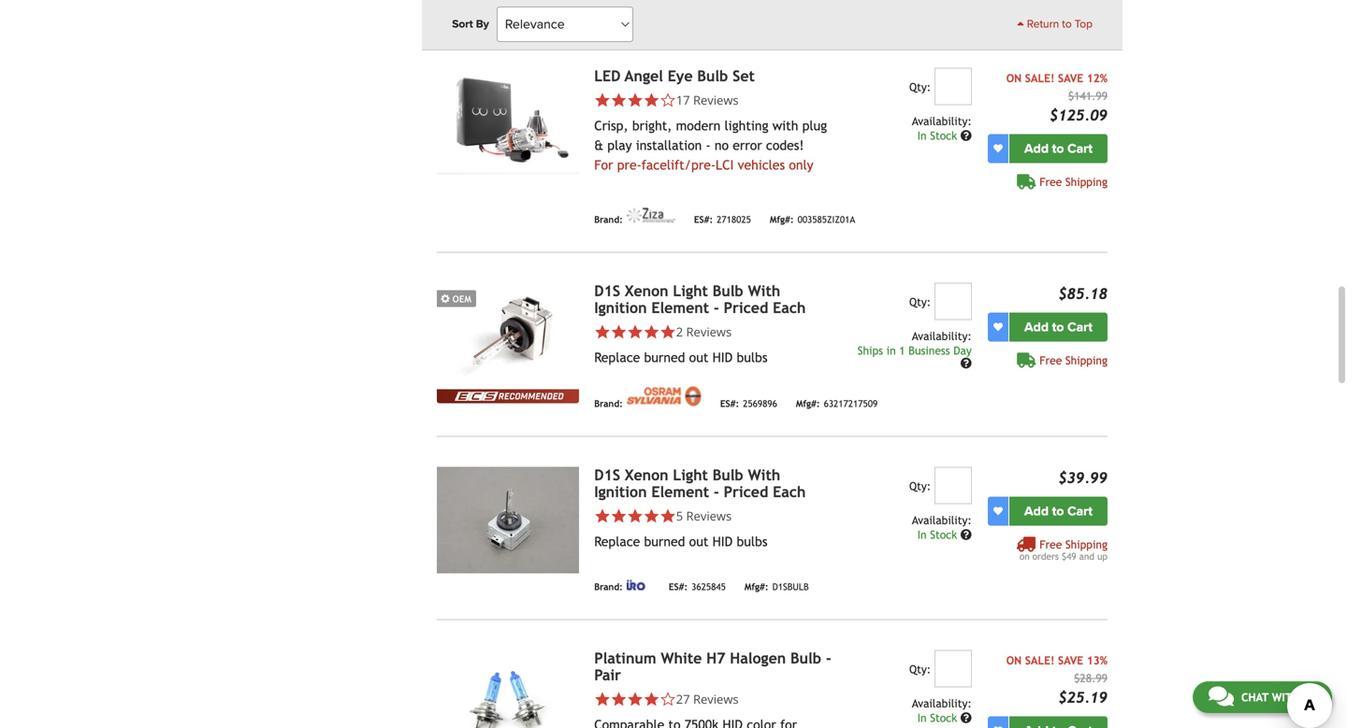 Task type: locate. For each thing, give the bounding box(es) containing it.
0 horizontal spatial es#:
[[669, 582, 688, 593]]

to
[[1062, 17, 1072, 31], [1052, 141, 1064, 156], [1052, 319, 1064, 335], [1052, 504, 1064, 519]]

1 in stock from the top
[[917, 129, 961, 142]]

mfg#:
[[770, 214, 794, 225], [796, 399, 820, 409], [744, 582, 769, 593]]

2 vertical spatial add to cart
[[1024, 504, 1093, 519]]

free down $85.18
[[1039, 354, 1062, 367]]

with down 2569896
[[748, 467, 780, 484]]

- up 2 reviews in the top of the page
[[714, 299, 719, 316]]

$25.19
[[1058, 689, 1108, 707]]

out down the '5 reviews'
[[689, 534, 708, 549]]

in stock for $39.99
[[917, 528, 961, 541]]

cart down $39.99 at the right of the page
[[1067, 504, 1093, 519]]

0 vertical spatial burned
[[644, 350, 685, 365]]

brand: left osram sylvania - corporate logo
[[594, 399, 623, 409]]

3 brand: from the top
[[594, 582, 623, 593]]

2 replace burned out hid bulbs from the top
[[594, 534, 768, 549]]

2 add from the top
[[1024, 319, 1049, 335]]

reviews right 5
[[686, 508, 732, 525]]

2 vertical spatial stock
[[930, 712, 957, 725]]

2 vertical spatial question circle image
[[961, 713, 972, 724]]

xenon down osram sylvania - corporate logo
[[625, 467, 668, 484]]

3 qty: from the top
[[909, 480, 931, 493]]

2 replace from the top
[[594, 534, 640, 549]]

save up $141.99
[[1058, 71, 1083, 84]]

1 vertical spatial bulbs
[[737, 534, 768, 549]]

replace for $39.99
[[594, 534, 640, 549]]

1 2 reviews link from the left
[[594, 323, 836, 340]]

only
[[789, 157, 813, 172]]

2 vertical spatial shipping
[[1065, 538, 1108, 551]]

0 vertical spatial bulbs
[[737, 350, 768, 365]]

bulb
[[697, 67, 728, 84], [713, 282, 743, 300], [713, 467, 743, 484], [790, 650, 821, 667]]

2 vertical spatial in
[[917, 712, 927, 725]]

ships in 1 business day
[[858, 344, 972, 357]]

1 d1s xenon light bulb with ignition element - priced each from the top
[[594, 282, 806, 316]]

- right the halogen
[[826, 650, 831, 667]]

1 vertical spatial in
[[917, 528, 927, 541]]

- left no
[[706, 138, 711, 153]]

shipping inside free shipping on orders $49 and up
[[1065, 538, 1108, 551]]

1 light from the top
[[673, 282, 708, 300]]

replace burned out hid bulbs for $85.18
[[594, 350, 768, 365]]

replace burned out hid bulbs
[[594, 350, 768, 365], [594, 534, 768, 549]]

1 horizontal spatial with
[[1272, 691, 1299, 704]]

sort
[[452, 17, 473, 31]]

2 shipping from the top
[[1065, 354, 1108, 367]]

0 vertical spatial replace
[[594, 350, 640, 365]]

1 vertical spatial save
[[1058, 654, 1083, 667]]

1 vertical spatial brand:
[[594, 399, 623, 409]]

1 vertical spatial add
[[1024, 319, 1049, 335]]

2 on from the top
[[1006, 654, 1022, 667]]

on left 13%
[[1006, 654, 1022, 667]]

priced for $85.18
[[724, 299, 768, 316]]

0 vertical spatial sale!
[[1025, 71, 1055, 84]]

1 vertical spatial replace
[[594, 534, 640, 549]]

0 vertical spatial save
[[1058, 71, 1083, 84]]

0 vertical spatial replace burned out hid bulbs
[[594, 350, 768, 365]]

modern
[[676, 118, 721, 133]]

1 each from the top
[[773, 299, 806, 316]]

0 vertical spatial add to cart button
[[1009, 134, 1108, 163]]

2 vertical spatial mfg#:
[[744, 582, 769, 593]]

0 vertical spatial ignition
[[594, 299, 647, 316]]

2 brand: from the top
[[594, 399, 623, 409]]

0 vertical spatial with
[[772, 118, 798, 133]]

1 vertical spatial xenon
[[625, 467, 668, 484]]

2 add to wish list image from the top
[[993, 507, 1003, 516]]

add to cart button up free shipping on orders $49 and up
[[1009, 497, 1108, 526]]

1 vertical spatial es#:
[[720, 399, 739, 409]]

us
[[1303, 691, 1316, 704]]

led
[[594, 67, 621, 84]]

1 horizontal spatial mfg#:
[[770, 214, 794, 225]]

1 vertical spatial with
[[748, 467, 780, 484]]

0 vertical spatial add to wish list image
[[993, 144, 1003, 153]]

save left 13%
[[1058, 654, 1083, 667]]

sale! up $125.09
[[1025, 71, 1055, 84]]

on sale!                         save 13% $28.99 $25.19
[[1006, 654, 1108, 707]]

- inside crisp, bright, modern lighting with plug & play installation - no error codes! for pre-facelift/pre-lci vehicles only
[[706, 138, 711, 153]]

cart down $85.18
[[1067, 319, 1093, 335]]

set
[[733, 67, 755, 84]]

1 vertical spatial burned
[[644, 534, 685, 549]]

qty:
[[909, 80, 931, 93], [909, 295, 931, 309], [909, 480, 931, 493], [909, 663, 931, 676]]

d1s xenon light bulb with ignition element - priced each link up the '5 reviews'
[[594, 467, 806, 501]]

with for $39.99
[[748, 467, 780, 484]]

2 bulbs from the top
[[737, 534, 768, 549]]

1 out from the top
[[689, 350, 708, 365]]

sale! left 13%
[[1025, 654, 1055, 667]]

2 vertical spatial free
[[1039, 538, 1062, 551]]

burned down the 2
[[644, 350, 685, 365]]

0 vertical spatial stock
[[930, 129, 957, 142]]

1 vertical spatial d1s
[[594, 467, 620, 484]]

d1s for $85.18
[[594, 282, 620, 300]]

hid down 2 reviews in the top of the page
[[712, 350, 733, 365]]

es#: for $85.18
[[720, 399, 739, 409]]

add to cart button down $85.18
[[1009, 313, 1108, 342]]

priced
[[724, 299, 768, 316], [724, 483, 768, 501]]

2 reviews link up es#: 2569896
[[594, 323, 836, 340]]

2 out from the top
[[689, 534, 708, 549]]

reviews up modern
[[693, 91, 739, 108]]

2 vertical spatial cart
[[1067, 504, 1093, 519]]

hid for $85.18
[[712, 350, 733, 365]]

reviews down the platinum white h7 halogen bulb - pair link
[[693, 691, 739, 708]]

star image
[[594, 92, 611, 108], [611, 92, 627, 108], [627, 92, 643, 108], [643, 92, 660, 108], [611, 324, 627, 340], [627, 324, 643, 340], [660, 508, 676, 525]]

add
[[1024, 141, 1049, 156], [1024, 319, 1049, 335], [1024, 504, 1049, 519]]

2 in stock from the top
[[917, 528, 961, 541]]

reviews for on sale!                         save 12%
[[693, 91, 739, 108]]

element up the 2
[[651, 299, 709, 316]]

3 availability: from the top
[[912, 514, 972, 527]]

1 add to wish list image from the top
[[993, 144, 1003, 153]]

3 shipping from the top
[[1065, 538, 1108, 551]]

3 cart from the top
[[1067, 504, 1093, 519]]

2 horizontal spatial es#:
[[720, 399, 739, 409]]

1 cart from the top
[[1067, 141, 1093, 156]]

2 ignition from the top
[[594, 483, 647, 501]]

burned
[[644, 350, 685, 365], [644, 534, 685, 549]]

on inside on sale!                         save 13% $28.99 $25.19
[[1006, 654, 1022, 667]]

on inside on sale!                         save 12% $141.99 $125.09
[[1006, 71, 1022, 84]]

2 vertical spatial es#:
[[669, 582, 688, 593]]

1 vertical spatial mfg#:
[[796, 399, 820, 409]]

2 d1s from the top
[[594, 467, 620, 484]]

element
[[651, 299, 709, 316], [651, 483, 709, 501]]

light
[[673, 282, 708, 300], [673, 467, 708, 484]]

burned down 5
[[644, 534, 685, 549]]

$85.18
[[1058, 285, 1108, 302]]

d1s xenon light bulb with ignition element - priced each up 2 reviews in the top of the page
[[594, 282, 806, 316]]

1 with from the top
[[748, 282, 780, 300]]

es#: left 2718025
[[694, 214, 713, 225]]

reviews for $85.18
[[686, 323, 732, 340]]

d1s xenon light bulb with ignition element - priced each up the '5 reviews'
[[594, 467, 806, 501]]

to down $125.09
[[1052, 141, 1064, 156]]

cart for $85.18
[[1067, 319, 1093, 335]]

2 in from the top
[[917, 528, 927, 541]]

0 vertical spatial add to wish list image
[[993, 323, 1003, 332]]

with up codes! at right
[[772, 118, 798, 133]]

bulb up "17 reviews"
[[697, 67, 728, 84]]

caret up image
[[1017, 18, 1024, 29]]

0 vertical spatial add
[[1024, 141, 1049, 156]]

up
[[1097, 551, 1108, 562]]

save inside on sale!                         save 12% $141.99 $125.09
[[1058, 71, 1083, 84]]

save inside on sale!                         save 13% $28.99 $25.19
[[1058, 654, 1083, 667]]

question circle image
[[961, 130, 972, 141], [961, 358, 972, 369], [961, 713, 972, 724]]

1 d1s from the top
[[594, 282, 620, 300]]

2 d1s xenon light bulb with ignition element - priced each link from the top
[[594, 467, 806, 501]]

2 vertical spatial add to cart button
[[1009, 497, 1108, 526]]

bulbs up mfg#: d1sbulb
[[737, 534, 768, 549]]

2 cart from the top
[[1067, 319, 1093, 335]]

bulb right the halogen
[[790, 650, 821, 667]]

business
[[908, 344, 950, 357]]

3 add from the top
[[1024, 504, 1049, 519]]

2 stock from the top
[[930, 528, 957, 541]]

brand: for $39.99
[[594, 582, 623, 593]]

free right the 'on'
[[1039, 538, 1062, 551]]

with for $85.18
[[748, 282, 780, 300]]

1 vertical spatial free
[[1039, 354, 1062, 367]]

2 horizontal spatial mfg#:
[[796, 399, 820, 409]]

1 free from the top
[[1039, 175, 1062, 188]]

1 vertical spatial sale!
[[1025, 654, 1055, 667]]

1 vertical spatial question circle image
[[961, 358, 972, 369]]

2 vertical spatial in stock
[[917, 712, 961, 725]]

1 vertical spatial d1s xenon light bulb with ignition element - priced each link
[[594, 467, 806, 501]]

hid
[[712, 350, 733, 365], [712, 534, 733, 549]]

to for add to cart button related to $85.18
[[1052, 319, 1064, 335]]

crisp,
[[594, 118, 628, 133]]

star image inside the 5 reviews link
[[660, 508, 676, 525]]

out down 2 reviews in the top of the page
[[689, 350, 708, 365]]

h7
[[706, 650, 725, 667]]

1 free shipping from the top
[[1039, 175, 1108, 188]]

1 vertical spatial add to wish list image
[[993, 727, 1003, 729]]

1 hid from the top
[[712, 350, 733, 365]]

2 qty: from the top
[[909, 295, 931, 309]]

1 vertical spatial d1s xenon light bulb with ignition element - priced each
[[594, 467, 806, 501]]

1 on from the top
[[1006, 71, 1022, 84]]

0 vertical spatial mfg#:
[[770, 214, 794, 225]]

each down 2569896
[[773, 483, 806, 501]]

shipping down $125.09
[[1065, 175, 1108, 188]]

out for $39.99
[[689, 534, 708, 549]]

bulb inside platinum white h7 halogen bulb - pair
[[790, 650, 821, 667]]

bulbs up es#: 2569896
[[737, 350, 768, 365]]

add to cart down $85.18
[[1024, 319, 1093, 335]]

free inside free shipping on orders $49 and up
[[1039, 538, 1062, 551]]

mfg#: left d1sbulb at the bottom right of the page
[[744, 582, 769, 593]]

brand: for $85.18
[[594, 399, 623, 409]]

add to cart up free shipping on orders $49 and up
[[1024, 504, 1093, 519]]

bulbs
[[737, 350, 768, 365], [737, 534, 768, 549]]

1 5 reviews link from the left
[[594, 508, 836, 525]]

1 xenon from the top
[[625, 282, 668, 300]]

1 vertical spatial priced
[[724, 483, 768, 501]]

reviews right the 2
[[686, 323, 732, 340]]

cart down $125.09
[[1067, 141, 1093, 156]]

codes!
[[766, 138, 804, 153]]

0 vertical spatial d1s xenon light bulb with ignition element - priced each link
[[594, 282, 806, 316]]

osram sylvania - corporate logo image
[[627, 387, 701, 407]]

0 vertical spatial priced
[[724, 299, 768, 316]]

es#: left 3625845
[[669, 582, 688, 593]]

save for $125.09
[[1058, 71, 1083, 84]]

1 vertical spatial add to cart button
[[1009, 313, 1108, 342]]

priced up the '5 reviews'
[[724, 483, 768, 501]]

1 save from the top
[[1058, 71, 1083, 84]]

2 vertical spatial brand:
[[594, 582, 623, 593]]

on for $25.19
[[1006, 654, 1022, 667]]

sale! for $25.19
[[1025, 654, 1055, 667]]

0 vertical spatial hid
[[712, 350, 733, 365]]

ignition for $85.18
[[594, 299, 647, 316]]

shipping
[[1065, 175, 1108, 188], [1065, 354, 1108, 367], [1065, 538, 1108, 551]]

None number field
[[934, 68, 972, 105], [934, 283, 972, 320], [934, 467, 972, 505], [934, 650, 972, 688], [934, 68, 972, 105], [934, 283, 972, 320], [934, 467, 972, 505], [934, 650, 972, 688]]

2 xenon from the top
[[625, 467, 668, 484]]

save for $25.19
[[1058, 654, 1083, 667]]

es#: left 2569896
[[720, 399, 739, 409]]

replace
[[594, 350, 640, 365], [594, 534, 640, 549]]

ships
[[858, 344, 883, 357]]

0 vertical spatial each
[[773, 299, 806, 316]]

0 vertical spatial add to cart
[[1024, 141, 1093, 156]]

xenon
[[625, 282, 668, 300], [625, 467, 668, 484]]

facelift/pre-
[[641, 157, 716, 172]]

mfg#: 003585ziz01a
[[770, 214, 855, 225]]

xenon down ziza - corporate logo
[[625, 282, 668, 300]]

replace up uro - corporate logo
[[594, 534, 640, 549]]

d1s xenon light bulb with ignition element - priced each link up 2 reviews in the top of the page
[[594, 282, 806, 316]]

replace up osram sylvania - corporate logo
[[594, 350, 640, 365]]

free shipping down $85.18
[[1039, 354, 1108, 367]]

2 question circle image from the top
[[961, 358, 972, 369]]

on
[[1006, 71, 1022, 84], [1006, 654, 1022, 667]]

2 add to cart button from the top
[[1009, 313, 1108, 342]]

0 vertical spatial in stock
[[917, 129, 961, 142]]

with
[[772, 118, 798, 133], [1272, 691, 1299, 704]]

2569896
[[743, 399, 777, 409]]

2 with from the top
[[748, 467, 780, 484]]

with left us
[[1272, 691, 1299, 704]]

1 replace from the top
[[594, 350, 640, 365]]

1 vertical spatial on
[[1006, 654, 1022, 667]]

1 vertical spatial element
[[651, 483, 709, 501]]

add to cart down $125.09
[[1024, 141, 1093, 156]]

to up free shipping on orders $49 and up
[[1052, 504, 1064, 519]]

brand:
[[594, 214, 623, 225], [594, 399, 623, 409], [594, 582, 623, 593]]

2 hid from the top
[[712, 534, 733, 549]]

1 vertical spatial replace burned out hid bulbs
[[594, 534, 768, 549]]

2 element from the top
[[651, 483, 709, 501]]

mfg#: for $39.99
[[744, 582, 769, 593]]

chat with us
[[1241, 691, 1316, 704]]

d1sbulb
[[772, 582, 809, 593]]

element up 5
[[651, 483, 709, 501]]

shipping down $85.18
[[1065, 354, 1108, 367]]

1 vertical spatial stock
[[930, 528, 957, 541]]

1 in from the top
[[917, 129, 927, 142]]

free shipping down $125.09
[[1039, 175, 1108, 188]]

1 question circle image from the top
[[961, 130, 972, 141]]

0 vertical spatial light
[[673, 282, 708, 300]]

led angel eye bulb set link
[[594, 67, 755, 84]]

mfg#: d1sbulb
[[744, 582, 809, 593]]

0 vertical spatial element
[[651, 299, 709, 316]]

bulb up 2 reviews in the top of the page
[[713, 282, 743, 300]]

0 vertical spatial on
[[1006, 71, 1022, 84]]

2 sale! from the top
[[1025, 654, 1055, 667]]

0 vertical spatial cart
[[1067, 141, 1093, 156]]

5
[[676, 508, 683, 525]]

sale! inside on sale!                         save 12% $141.99 $125.09
[[1025, 71, 1055, 84]]

1 vertical spatial ignition
[[594, 483, 647, 501]]

1 vertical spatial out
[[689, 534, 708, 549]]

0 horizontal spatial with
[[772, 118, 798, 133]]

2 5 reviews link from the left
[[676, 508, 732, 525]]

in
[[917, 129, 927, 142], [917, 528, 927, 541], [917, 712, 927, 725]]

3 in stock from the top
[[917, 712, 961, 725]]

sale!
[[1025, 71, 1055, 84], [1025, 654, 1055, 667]]

3 add to cart button from the top
[[1009, 497, 1108, 526]]

qty: for $39.99
[[909, 480, 931, 493]]

xenon for $85.18
[[625, 282, 668, 300]]

mfg#: left the 63217217509
[[796, 399, 820, 409]]

bulb for $85.18
[[713, 282, 743, 300]]

1 burned from the top
[[644, 350, 685, 365]]

2 light from the top
[[673, 467, 708, 484]]

1 vertical spatial light
[[673, 467, 708, 484]]

1 vertical spatial each
[[773, 483, 806, 501]]

d1s xenon light bulb with ignition element - priced each link
[[594, 282, 806, 316], [594, 467, 806, 501]]

2 add to cart from the top
[[1024, 319, 1093, 335]]

2 2 reviews link from the left
[[676, 323, 732, 340]]

light up the 2
[[673, 282, 708, 300]]

2 priced from the top
[[724, 483, 768, 501]]

brand: left uro - corporate logo
[[594, 582, 623, 593]]

on down caret up icon
[[1006, 71, 1022, 84]]

replace burned out hid bulbs down the 2
[[594, 350, 768, 365]]

with down 2718025
[[748, 282, 780, 300]]

to down $85.18
[[1052, 319, 1064, 335]]

2 burned from the top
[[644, 534, 685, 549]]

out
[[689, 350, 708, 365], [689, 534, 708, 549]]

qty: for on sale!                         save 12%
[[909, 80, 931, 93]]

bulb up the '5 reviews'
[[713, 467, 743, 484]]

each down mfg#: 003585ziz01a
[[773, 299, 806, 316]]

mfg#: left 003585ziz01a
[[770, 214, 794, 225]]

element for $39.99
[[651, 483, 709, 501]]

in for on sale!                         save 12%
[[917, 129, 927, 142]]

0 vertical spatial brand:
[[594, 214, 623, 225]]

3 add to cart from the top
[[1024, 504, 1093, 519]]

platinum white h7 halogen bulb - pair link
[[594, 650, 831, 684]]

free down $125.09
[[1039, 175, 1062, 188]]

1 availability: from the top
[[912, 114, 972, 128]]

1 element from the top
[[651, 299, 709, 316]]

replace for $85.18
[[594, 350, 640, 365]]

2 save from the top
[[1058, 654, 1083, 667]]

1 sale! from the top
[[1025, 71, 1055, 84]]

1 bulbs from the top
[[737, 350, 768, 365]]

1 ignition from the top
[[594, 299, 647, 316]]

0 horizontal spatial mfg#:
[[744, 582, 769, 593]]

add to wish list image
[[993, 323, 1003, 332], [993, 727, 1003, 729]]

1 vertical spatial in stock
[[917, 528, 961, 541]]

1 priced from the top
[[724, 299, 768, 316]]

2 availability: from the top
[[912, 330, 972, 343]]

reviews
[[693, 91, 739, 108], [686, 323, 732, 340], [686, 508, 732, 525], [693, 691, 739, 708]]

brand: left ziza - corporate logo
[[594, 214, 623, 225]]

add to wish list image
[[993, 144, 1003, 153], [993, 507, 1003, 516]]

1 stock from the top
[[930, 129, 957, 142]]

with
[[748, 282, 780, 300], [748, 467, 780, 484]]

0 vertical spatial in
[[917, 129, 927, 142]]

free shipping
[[1039, 175, 1108, 188], [1039, 354, 1108, 367]]

0 vertical spatial xenon
[[625, 282, 668, 300]]

1 vertical spatial with
[[1272, 691, 1299, 704]]

return
[[1027, 17, 1059, 31]]

0 vertical spatial out
[[689, 350, 708, 365]]

element for $85.18
[[651, 299, 709, 316]]

2 each from the top
[[773, 483, 806, 501]]

2 reviews link up osram sylvania - corporate logo
[[676, 323, 732, 340]]

1 vertical spatial free shipping
[[1039, 354, 1108, 367]]

chat with us link
[[1193, 682, 1332, 714]]

shipping right 'orders'
[[1065, 538, 1108, 551]]

17 reviews link
[[594, 91, 836, 108], [676, 91, 739, 108]]

27 reviews link
[[594, 691, 836, 708], [676, 691, 739, 708]]

1 add to cart from the top
[[1024, 141, 1093, 156]]

light up 5
[[673, 467, 708, 484]]

0 vertical spatial question circle image
[[961, 130, 972, 141]]

add for $85.18
[[1024, 319, 1049, 335]]

2 d1s xenon light bulb with ignition element - priced each from the top
[[594, 467, 806, 501]]

es#2718025 - 003585ziz01a - led angel eye bulb set - crisp, bright, modern lighting with plug & play installation - no error codes! - ziza - bmw image
[[437, 68, 579, 174]]

question circle image
[[961, 529, 972, 541]]

replace burned out hid bulbs down 5
[[594, 534, 768, 549]]

add to cart for $39.99
[[1024, 504, 1093, 519]]

0 vertical spatial d1s xenon light bulb with ignition element - priced each
[[594, 282, 806, 316]]

bulb for $39.99
[[713, 467, 743, 484]]

3 free from the top
[[1039, 538, 1062, 551]]

in stock
[[917, 129, 961, 142], [917, 528, 961, 541], [917, 712, 961, 725]]

1 vertical spatial add to cart
[[1024, 319, 1093, 335]]

hid down the '5 reviews'
[[712, 534, 733, 549]]

2 vertical spatial add
[[1024, 504, 1049, 519]]

0 vertical spatial with
[[748, 282, 780, 300]]

1 horizontal spatial es#:
[[694, 214, 713, 225]]

question circle image for $85.18
[[961, 358, 972, 369]]

led angel eye bulb set
[[594, 67, 755, 84]]

return to top link
[[1017, 16, 1093, 33]]

priced up 2 reviews in the top of the page
[[724, 299, 768, 316]]

error
[[733, 138, 762, 153]]

mfg#: for $85.18
[[796, 399, 820, 409]]

1 vertical spatial cart
[[1067, 319, 1093, 335]]

d1s xenon light bulb with ignition element - priced each
[[594, 282, 806, 316], [594, 467, 806, 501]]

1 replace burned out hid bulbs from the top
[[594, 350, 768, 365]]

ignition for $39.99
[[594, 483, 647, 501]]

add to cart button down $125.09
[[1009, 134, 1108, 163]]

1 vertical spatial add to wish list image
[[993, 507, 1003, 516]]

star image
[[594, 324, 611, 340], [643, 324, 660, 340], [660, 324, 676, 340], [594, 508, 611, 525], [611, 508, 627, 525], [627, 508, 643, 525], [643, 508, 660, 525], [594, 692, 611, 708], [611, 692, 627, 708], [627, 692, 643, 708], [643, 692, 660, 708]]

0 vertical spatial shipping
[[1065, 175, 1108, 188]]

each
[[773, 299, 806, 316], [773, 483, 806, 501]]

0 vertical spatial free
[[1039, 175, 1062, 188]]

$39.99
[[1058, 469, 1108, 487]]

2 reviews link
[[594, 323, 836, 340], [676, 323, 732, 340]]

bulbs for $39.99
[[737, 534, 768, 549]]

-
[[706, 138, 711, 153], [714, 299, 719, 316], [714, 483, 719, 501], [826, 650, 831, 667]]

availability: for $85.18
[[912, 330, 972, 343]]

0 vertical spatial free shipping
[[1039, 175, 1108, 188]]

empty star image
[[660, 92, 676, 108]]

1 qty: from the top
[[909, 80, 931, 93]]

5 reviews link
[[594, 508, 836, 525], [676, 508, 732, 525]]

1 vertical spatial shipping
[[1065, 354, 1108, 367]]

add to cart
[[1024, 141, 1093, 156], [1024, 319, 1093, 335], [1024, 504, 1093, 519]]

d1s for $39.99
[[594, 467, 620, 484]]

reviews for $39.99
[[686, 508, 732, 525]]

free
[[1039, 175, 1062, 188], [1039, 354, 1062, 367], [1039, 538, 1062, 551]]

1 17 reviews link from the left
[[594, 91, 836, 108]]

add to cart button
[[1009, 134, 1108, 163], [1009, 313, 1108, 342], [1009, 497, 1108, 526]]

sale! inside on sale!                         save 13% $28.99 $25.19
[[1025, 654, 1055, 667]]

0 vertical spatial d1s
[[594, 282, 620, 300]]

1 vertical spatial hid
[[712, 534, 733, 549]]

1 d1s xenon light bulb with ignition element - priced each link from the top
[[594, 282, 806, 316]]

angel
[[625, 67, 663, 84]]



Task type: describe. For each thing, give the bounding box(es) containing it.
for
[[594, 157, 613, 172]]

3 in from the top
[[917, 712, 927, 725]]

$141.99
[[1068, 89, 1108, 102]]

to for add to cart button for $39.99
[[1052, 504, 1064, 519]]

17 reviews
[[676, 91, 739, 108]]

on for $125.09
[[1006, 71, 1022, 84]]

27
[[676, 691, 690, 708]]

1 add to cart button from the top
[[1009, 134, 1108, 163]]

es#2569896 - 63217217509 - d1s xenon light bulb with ignition element - priced each - replace burned out hid bulbs - osram sylvania - bmw mini image
[[437, 283, 579, 389]]

xenon for $39.99
[[625, 467, 668, 484]]

qty: for $85.18
[[909, 295, 931, 309]]

in for $39.99
[[917, 528, 927, 541]]

2 free shipping from the top
[[1039, 354, 1108, 367]]

es#: for $39.99
[[669, 582, 688, 593]]

no
[[715, 138, 729, 153]]

bright,
[[632, 118, 672, 133]]

free shipping on orders $49 and up
[[1019, 538, 1108, 562]]

es#11130 - zzh7bsplwa -  platinum white h7 halogen bulb - pair - comparable to 7500k hid color for increased intensity & visual appeal - ziza - audi bmw volkswagen mercedes benz mini porsche image
[[437, 650, 579, 729]]

ziza - corporate logo image
[[627, 208, 675, 223]]

stock for on sale!                         save 12%
[[930, 129, 957, 142]]

in stock for on sale!                         save 12%
[[917, 129, 961, 142]]

halogen
[[730, 650, 786, 667]]

2 free from the top
[[1039, 354, 1062, 367]]

2 27 reviews link from the left
[[676, 691, 739, 708]]

chat
[[1241, 691, 1269, 704]]

63217217509
[[824, 399, 878, 409]]

replace burned out hid bulbs for $39.99
[[594, 534, 768, 549]]

availability: for on sale!                         save 12%
[[912, 114, 972, 128]]

question circle image for on sale!                         save 12%
[[961, 130, 972, 141]]

1 add from the top
[[1024, 141, 1049, 156]]

sale! for $125.09
[[1025, 71, 1055, 84]]

3 stock from the top
[[930, 712, 957, 725]]

1
[[899, 344, 905, 357]]

platinum
[[594, 650, 656, 667]]

bulbs for $85.18
[[737, 350, 768, 365]]

add to wish list image for first add to cart button from the top
[[993, 144, 1003, 153]]

$49
[[1062, 551, 1076, 562]]

play
[[607, 138, 632, 153]]

1 brand: from the top
[[594, 214, 623, 225]]

5 reviews
[[676, 508, 732, 525]]

out for $85.18
[[689, 350, 708, 365]]

3625845
[[691, 582, 726, 593]]

and
[[1079, 551, 1094, 562]]

uro - corporate logo image
[[627, 580, 650, 591]]

vehicles
[[738, 157, 785, 172]]

mfg#: 63217217509
[[796, 399, 878, 409]]

add to wish list image for add to cart button for $39.99
[[993, 507, 1003, 516]]

d1s xenon light bulb with ignition element - priced each link for $39.99
[[594, 467, 806, 501]]

plug
[[802, 118, 827, 133]]

hid for $39.99
[[712, 534, 733, 549]]

top
[[1075, 17, 1093, 31]]

add for $39.99
[[1024, 504, 1049, 519]]

3 question circle image from the top
[[961, 713, 972, 724]]

stock for $39.99
[[930, 528, 957, 541]]

comments image
[[1208, 686, 1234, 708]]

003585ziz01a
[[798, 214, 855, 225]]

12%
[[1087, 71, 1108, 84]]

27 reviews
[[676, 691, 739, 708]]

crisp, bright, modern lighting with plug & play installation - no error codes! for pre-facelift/pre-lci vehicles only
[[594, 118, 827, 172]]

2 add to wish list image from the top
[[993, 727, 1003, 729]]

priced for $39.99
[[724, 483, 768, 501]]

pre-
[[617, 157, 641, 172]]

to for first add to cart button from the top
[[1052, 141, 1064, 156]]

sort by
[[452, 17, 489, 31]]

empty star image
[[660, 692, 676, 708]]

d1s xenon light bulb with ignition element - priced each for $39.99
[[594, 467, 806, 501]]

4 availability: from the top
[[912, 697, 972, 710]]

cart for $39.99
[[1067, 504, 1093, 519]]

17
[[676, 91, 690, 108]]

4 qty: from the top
[[909, 663, 931, 676]]

add to cart button for $39.99
[[1009, 497, 1108, 526]]

&
[[594, 138, 603, 153]]

1 27 reviews link from the left
[[594, 691, 836, 708]]

on
[[1019, 551, 1030, 562]]

es#: 2718025
[[694, 214, 751, 225]]

platinum white h7 halogen bulb - pair
[[594, 650, 831, 684]]

ecs tuning recommends this product. image
[[437, 389, 579, 404]]

burned for $39.99
[[644, 534, 685, 549]]

bulb for on sale!                         save 12%
[[697, 67, 728, 84]]

on sale!                         save 12% $141.99 $125.09
[[1006, 71, 1108, 124]]

eye
[[668, 67, 693, 84]]

d1s xenon light bulb with ignition element - priced each for $85.18
[[594, 282, 806, 316]]

each for $85.18
[[773, 299, 806, 316]]

13%
[[1087, 654, 1108, 667]]

d1s xenon light bulb with ignition element - priced each link for $85.18
[[594, 282, 806, 316]]

availability: for $39.99
[[912, 514, 972, 527]]

pair
[[594, 667, 621, 684]]

2
[[676, 323, 683, 340]]

2 17 reviews link from the left
[[676, 91, 739, 108]]

lci
[[716, 157, 734, 172]]

to left top
[[1062, 17, 1072, 31]]

lux - corporate logo image
[[627, 0, 720, 8]]

- inside platinum white h7 halogen bulb - pair
[[826, 650, 831, 667]]

- up the '5 reviews'
[[714, 483, 719, 501]]

installation
[[636, 138, 702, 153]]

light for $39.99
[[673, 467, 708, 484]]

es#: 2569896
[[720, 399, 777, 409]]

es#: 3625845
[[669, 582, 726, 593]]

0 vertical spatial es#:
[[694, 214, 713, 225]]

add to cart for $85.18
[[1024, 319, 1093, 335]]

day
[[953, 344, 972, 357]]

orders
[[1032, 551, 1059, 562]]

in
[[886, 344, 896, 357]]

add to cart button for $85.18
[[1009, 313, 1108, 342]]

1 add to wish list image from the top
[[993, 323, 1003, 332]]

lighting
[[725, 118, 769, 133]]

with inside crisp, bright, modern lighting with plug & play installation - no error codes! for pre-facelift/pre-lci vehicles only
[[772, 118, 798, 133]]

return to top
[[1024, 17, 1093, 31]]

$125.09
[[1049, 106, 1108, 124]]

$28.99
[[1074, 672, 1108, 685]]

1 shipping from the top
[[1065, 175, 1108, 188]]

by
[[476, 17, 489, 31]]

white
[[661, 650, 702, 667]]

es#3625845 - d1sbulb - d1s xenon light bulb with ignition element - priced each - replace burned out hid bulbs - uro - bmw mini image
[[437, 467, 579, 574]]

light for $85.18
[[673, 282, 708, 300]]

2 reviews
[[676, 323, 732, 340]]

each for $39.99
[[773, 483, 806, 501]]

2718025
[[717, 214, 751, 225]]

burned for $85.18
[[644, 350, 685, 365]]



Task type: vqa. For each thing, say whether or not it's contained in the screenshot.
2nd light
yes



